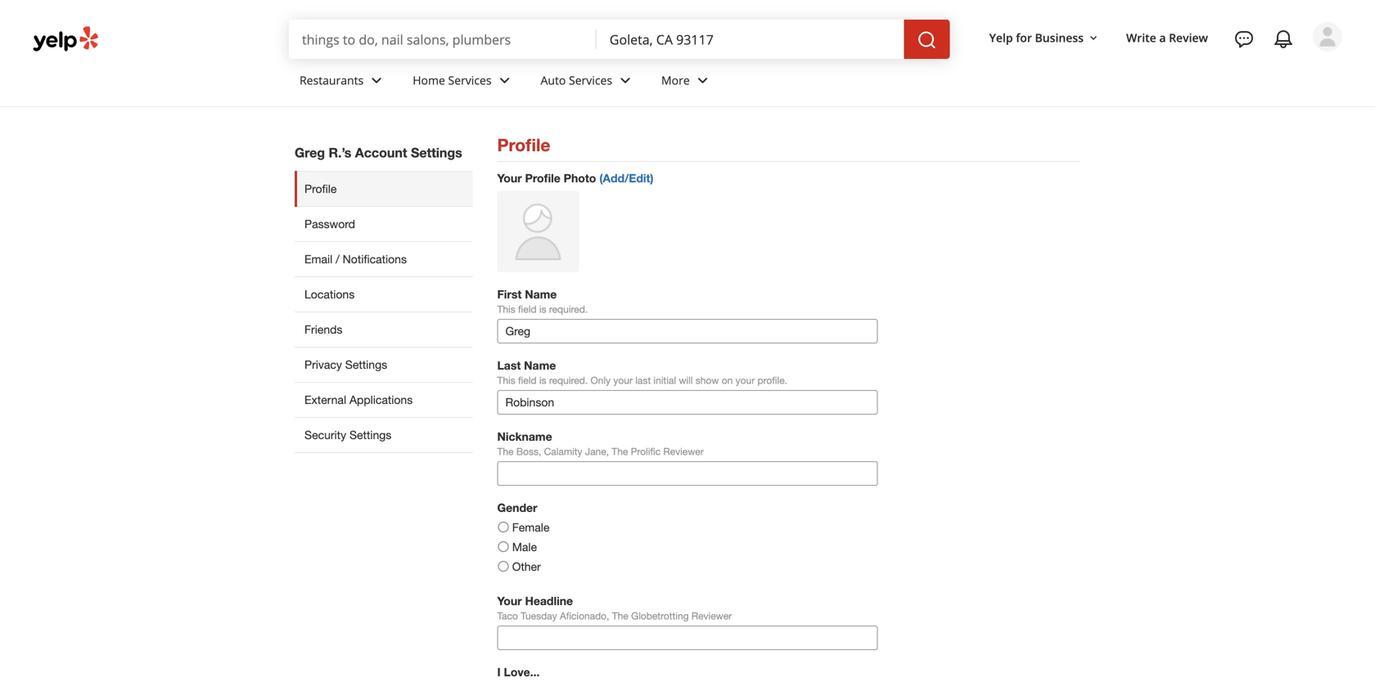 Task type: locate. For each thing, give the bounding box(es) containing it.
1 your from the top
[[497, 172, 522, 185]]

field down first
[[518, 304, 537, 315]]

field down last
[[518, 375, 537, 387]]

2 vertical spatial settings
[[350, 429, 392, 442]]

reviewer up your headline "text box" on the bottom of page
[[692, 611, 732, 622]]

security settings
[[305, 429, 392, 442]]

24 chevron down v2 image inside 'home services' link
[[495, 71, 515, 91]]

services right home
[[448, 73, 492, 88]]

0 horizontal spatial your
[[614, 375, 633, 387]]

1 horizontal spatial services
[[569, 73, 613, 88]]

1 vertical spatial field
[[518, 375, 537, 387]]

1 vertical spatial settings
[[345, 358, 387, 372]]

1 field from the top
[[518, 304, 537, 315]]

1 this from the top
[[497, 304, 516, 315]]

account
[[355, 145, 407, 161]]

required.
[[549, 304, 588, 315], [549, 375, 588, 387]]

tuesday
[[521, 611, 557, 622]]

initial
[[654, 375, 676, 387]]

settings
[[411, 145, 462, 161], [345, 358, 387, 372], [350, 429, 392, 442]]

2 24 chevron down v2 image from the left
[[616, 71, 635, 91]]

1 none field from the left
[[289, 20, 597, 59]]

1 vertical spatial required.
[[549, 375, 588, 387]]

0 vertical spatial field
[[518, 304, 537, 315]]

1 horizontal spatial your
[[736, 375, 755, 387]]

external applications link
[[295, 382, 473, 418]]

name
[[525, 288, 557, 301], [524, 359, 556, 373]]

this for first
[[497, 304, 516, 315]]

your inside your headline taco tuesday aficionado, the globetrotting reviewer
[[497, 595, 522, 609]]

Last Name text field
[[497, 391, 878, 415]]

your right on
[[736, 375, 755, 387]]

16 chevron down v2 image
[[1087, 32, 1101, 45]]

24 chevron down v2 image right more
[[693, 71, 713, 91]]

r.'s
[[329, 145, 352, 161]]

services for auto services
[[569, 73, 613, 88]]

the right jane,
[[612, 446, 628, 458]]

2 field from the top
[[518, 375, 537, 387]]

2 horizontal spatial 24 chevron down v2 image
[[693, 71, 713, 91]]

your left photo
[[497, 172, 522, 185]]

i love...
[[497, 666, 540, 680]]

is for first
[[540, 304, 547, 315]]

Male radio
[[498, 542, 509, 553]]

reviewer up nickname text box
[[664, 446, 704, 458]]

1 horizontal spatial 24 chevron down v2 image
[[616, 71, 635, 91]]

field inside the last name this field is required. only your last initial will show on your profile.
[[518, 375, 537, 387]]

24 chevron down v2 image for more
[[693, 71, 713, 91]]

address, neighborhood, city, state or zip text field
[[597, 20, 905, 59]]

first
[[497, 288, 522, 301]]

this down first
[[497, 304, 516, 315]]

applications
[[350, 393, 413, 407]]

is inside first name this field is required.
[[540, 304, 547, 315]]

write a review link
[[1120, 23, 1215, 53]]

privacy settings link
[[295, 347, 473, 382]]

1 required. from the top
[[549, 304, 588, 315]]

0 vertical spatial your
[[497, 172, 522, 185]]

24 chevron down v2 image
[[367, 71, 387, 91]]

1 24 chevron down v2 image from the left
[[495, 71, 515, 91]]

taco
[[497, 611, 518, 622]]

yelp for business
[[990, 30, 1084, 46]]

1 vertical spatial your
[[497, 595, 522, 609]]

0 vertical spatial is
[[540, 304, 547, 315]]

name inside the last name this field is required. only your last initial will show on your profile.
[[524, 359, 556, 373]]

24 chevron down v2 image inside auto services link
[[616, 71, 635, 91]]

your
[[614, 375, 633, 387], [736, 375, 755, 387]]

2 none field from the left
[[597, 20, 905, 59]]

home
[[413, 73, 445, 88]]

name inside first name this field is required.
[[525, 288, 557, 301]]

reviewer for the
[[664, 446, 704, 458]]

locations link
[[295, 277, 473, 312]]

only
[[591, 375, 611, 387]]

required. for last
[[549, 375, 588, 387]]

settings up external applications
[[345, 358, 387, 372]]

the
[[497, 446, 514, 458], [612, 446, 628, 458], [612, 611, 629, 622]]

greg r.'s account settings
[[295, 145, 462, 161]]

24 chevron down v2 image inside more link
[[693, 71, 713, 91]]

1 vertical spatial is
[[540, 375, 547, 387]]

the inside your headline taco tuesday aficionado, the globetrotting reviewer
[[612, 611, 629, 622]]

is inside the last name this field is required. only your last initial will show on your profile.
[[540, 375, 547, 387]]

Other radio
[[498, 562, 509, 573]]

reviewer inside your headline taco tuesday aficionado, the globetrotting reviewer
[[692, 611, 732, 622]]

profile link
[[295, 171, 473, 206]]

None field
[[289, 20, 597, 59], [597, 20, 905, 59]]

external applications
[[305, 393, 413, 407]]

24 chevron down v2 image left auto
[[495, 71, 515, 91]]

0 horizontal spatial services
[[448, 73, 492, 88]]

24 chevron down v2 image
[[495, 71, 515, 91], [616, 71, 635, 91], [693, 71, 713, 91]]

0 vertical spatial settings
[[411, 145, 462, 161]]

None search field
[[289, 20, 950, 59]]

24 chevron down v2 image right auto services
[[616, 71, 635, 91]]

1 vertical spatial name
[[524, 359, 556, 373]]

love...
[[504, 666, 540, 680]]

your left last
[[614, 375, 633, 387]]

is
[[540, 304, 547, 315], [540, 375, 547, 387]]

required. inside the last name this field is required. only your last initial will show on your profile.
[[549, 375, 588, 387]]

this inside the last name this field is required. only your last initial will show on your profile.
[[497, 375, 516, 387]]

2 is from the top
[[540, 375, 547, 387]]

show
[[696, 375, 719, 387]]

the for headline
[[612, 611, 629, 622]]

this down last
[[497, 375, 516, 387]]

profile up your profile photo (add/edit)
[[497, 135, 551, 155]]

yelp for business button
[[983, 23, 1107, 53]]

your
[[497, 172, 522, 185], [497, 595, 522, 609]]

this inside first name this field is required.
[[497, 304, 516, 315]]

none field things to do, nail salons, plumbers
[[289, 20, 597, 59]]

1 vertical spatial this
[[497, 375, 516, 387]]

privacy settings
[[305, 358, 387, 372]]

calamity
[[544, 446, 583, 458]]

First Name text field
[[497, 319, 878, 344]]

required. inside first name this field is required.
[[549, 304, 588, 315]]

reviewer inside nickname the boss, calamity jane, the prolific reviewer
[[664, 446, 704, 458]]

i
[[497, 666, 501, 680]]

this
[[497, 304, 516, 315], [497, 375, 516, 387]]

more
[[662, 73, 690, 88]]

security
[[305, 429, 346, 442]]

your profile photo (add/edit)
[[497, 172, 654, 185]]

1 vertical spatial reviewer
[[692, 611, 732, 622]]

restaurants
[[300, 73, 364, 88]]

2 your from the top
[[497, 595, 522, 609]]

your for your profile photo (add/edit)
[[497, 172, 522, 185]]

review
[[1169, 30, 1209, 46]]

services for home services
[[448, 73, 492, 88]]

friends
[[305, 323, 343, 337]]

reviewer
[[664, 446, 704, 458], [692, 611, 732, 622]]

settings down applications at the left
[[350, 429, 392, 442]]

0 horizontal spatial 24 chevron down v2 image
[[495, 71, 515, 91]]

password
[[305, 217, 355, 231]]

0 vertical spatial reviewer
[[664, 446, 704, 458]]

greg r. image
[[1314, 22, 1343, 52]]

privacy
[[305, 358, 342, 372]]

profile left photo
[[525, 172, 561, 185]]

2 required. from the top
[[549, 375, 588, 387]]

home services
[[413, 73, 492, 88]]

Nickname text field
[[497, 462, 878, 487]]

2 this from the top
[[497, 375, 516, 387]]

your up the taco in the left bottom of the page
[[497, 595, 522, 609]]

settings right account
[[411, 145, 462, 161]]

nickname
[[497, 430, 552, 444]]

1 is from the top
[[540, 304, 547, 315]]

name right last
[[524, 359, 556, 373]]

services
[[448, 73, 492, 88], [569, 73, 613, 88]]

field
[[518, 304, 537, 315], [518, 375, 537, 387]]

security settings link
[[295, 418, 473, 454]]

settings inside security settings link
[[350, 429, 392, 442]]

services right auto
[[569, 73, 613, 88]]

0 vertical spatial name
[[525, 288, 557, 301]]

your headline taco tuesday aficionado, the globetrotting reviewer
[[497, 595, 732, 622]]

male
[[512, 541, 537, 554]]

name right first
[[525, 288, 557, 301]]

business categories element
[[287, 59, 1343, 106]]

required. for first
[[549, 304, 588, 315]]

email
[[305, 253, 333, 266]]

2 services from the left
[[569, 73, 613, 88]]

for
[[1016, 30, 1033, 46]]

auto services
[[541, 73, 613, 88]]

restaurants link
[[287, 59, 400, 106]]

the right aficionado, at bottom left
[[612, 611, 629, 622]]

notifications
[[343, 253, 407, 266]]

settings inside privacy settings link
[[345, 358, 387, 372]]

0 vertical spatial this
[[497, 304, 516, 315]]

0 vertical spatial required.
[[549, 304, 588, 315]]

1 services from the left
[[448, 73, 492, 88]]

field inside first name this field is required.
[[518, 304, 537, 315]]

3 24 chevron down v2 image from the left
[[693, 71, 713, 91]]

password link
[[295, 206, 473, 242]]

write
[[1127, 30, 1157, 46]]

profile
[[497, 135, 551, 155], [525, 172, 561, 185], [305, 182, 337, 196]]

search image
[[918, 30, 937, 50]]



Task type: vqa. For each thing, say whether or not it's contained in the screenshot.
Name in the First Name This field is required.
yes



Task type: describe. For each thing, give the bounding box(es) containing it.
will
[[679, 375, 693, 387]]

yelp
[[990, 30, 1013, 46]]

things to do, nail salons, plumbers text field
[[289, 20, 597, 59]]

Your Headline text field
[[497, 627, 878, 651]]

profile.
[[758, 375, 788, 387]]

/
[[336, 253, 340, 266]]

(add/edit) link
[[600, 172, 654, 185]]

write a review
[[1127, 30, 1209, 46]]

reviewer for headline
[[692, 611, 732, 622]]

locations
[[305, 288, 355, 301]]

photo
[[564, 172, 596, 185]]

auto services link
[[528, 59, 649, 106]]

settings for security settings
[[350, 429, 392, 442]]

boss,
[[517, 446, 542, 458]]

24 chevron down v2 image for auto services
[[616, 71, 635, 91]]

other
[[512, 561, 541, 574]]

friends link
[[295, 312, 473, 347]]

gender
[[497, 502, 538, 515]]

none field address, neighborhood, city, state or zip
[[597, 20, 905, 59]]

first name this field is required.
[[497, 288, 588, 315]]

external
[[305, 393, 346, 407]]

email / notifications
[[305, 253, 407, 266]]

this for last
[[497, 375, 516, 387]]

profile up the password
[[305, 182, 337, 196]]

home services link
[[400, 59, 528, 106]]

greg
[[295, 145, 325, 161]]

business
[[1036, 30, 1084, 46]]

24 chevron down v2 image for home services
[[495, 71, 515, 91]]

auto
[[541, 73, 566, 88]]

1 your from the left
[[614, 375, 633, 387]]

last
[[497, 359, 521, 373]]

globetrotting
[[631, 611, 689, 622]]

name for last
[[524, 359, 556, 373]]

jane,
[[585, 446, 609, 458]]

user actions element
[[977, 20, 1366, 121]]

field for last
[[518, 375, 537, 387]]

your for your headline taco tuesday aficionado, the globetrotting reviewer
[[497, 595, 522, 609]]

is for last
[[540, 375, 547, 387]]

on
[[722, 375, 733, 387]]

aficionado,
[[560, 611, 610, 622]]

notifications image
[[1274, 29, 1294, 49]]

2 your from the left
[[736, 375, 755, 387]]

nickname the boss, calamity jane, the prolific reviewer
[[497, 430, 704, 458]]

the left 'boss,'
[[497, 446, 514, 458]]

last
[[636, 375, 651, 387]]

messages image
[[1235, 29, 1255, 49]]

last name this field is required. only your last initial will show on your profile.
[[497, 359, 788, 387]]

Female radio
[[498, 523, 509, 533]]

headline
[[525, 595, 573, 609]]

the for the
[[612, 446, 628, 458]]

a
[[1160, 30, 1166, 46]]

settings for privacy settings
[[345, 358, 387, 372]]

female
[[512, 521, 550, 535]]

(add/edit)
[[600, 172, 654, 185]]

prolific
[[631, 446, 661, 458]]

field for first
[[518, 304, 537, 315]]

more link
[[649, 59, 726, 106]]

name for first
[[525, 288, 557, 301]]

email / notifications link
[[295, 242, 473, 277]]



